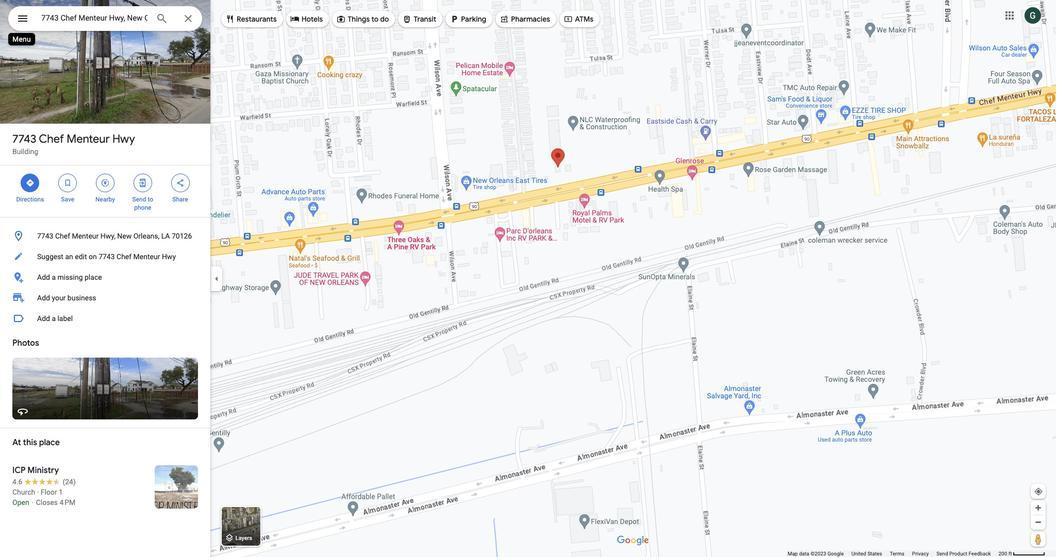 Task type: vqa. For each thing, say whether or not it's contained in the screenshot.
Zoom Out Image
yes



Task type: locate. For each thing, give the bounding box(es) containing it.
floor
[[41, 488, 57, 497]]

send to phone
[[132, 196, 153, 211]]

chef up an
[[55, 232, 70, 240]]

add
[[37, 273, 50, 282], [37, 294, 50, 302], [37, 315, 50, 323]]

1 horizontal spatial to
[[371, 14, 378, 24]]

atms
[[575, 14, 593, 24]]

1 vertical spatial 7743
[[37, 232, 53, 240]]


[[63, 177, 72, 189]]

add a missing place button
[[0, 267, 210, 288]]

send
[[132, 196, 146, 203], [936, 551, 948, 557]]

0 horizontal spatial send
[[132, 196, 146, 203]]

photos
[[12, 338, 39, 349]]

0 horizontal spatial hwy
[[112, 132, 135, 146]]

1 vertical spatial to
[[148, 196, 153, 203]]

actions for 7743 chef menteur hwy region
[[0, 166, 210, 217]]

add for add your business
[[37, 294, 50, 302]]

chef up  at the top left
[[39, 132, 64, 146]]

chef
[[39, 132, 64, 146], [55, 232, 70, 240], [117, 253, 132, 261]]

church · floor 1 open ⋅ closes 4 pm
[[12, 488, 75, 507]]

place down on in the left of the page
[[85, 273, 102, 282]]

terms
[[890, 551, 904, 557]]

1 vertical spatial hwy
[[162, 253, 176, 261]]

1
[[59, 488, 63, 497]]

a left missing
[[52, 273, 56, 282]]

0 vertical spatial add
[[37, 273, 50, 282]]

1 vertical spatial add
[[37, 294, 50, 302]]

3 add from the top
[[37, 315, 50, 323]]

at
[[12, 438, 21, 448]]

to
[[371, 14, 378, 24], [148, 196, 153, 203]]

directions
[[16, 196, 44, 203]]

2 a from the top
[[52, 315, 56, 323]]

google maps element
[[0, 0, 1056, 557]]

open
[[12, 499, 29, 507]]

1 vertical spatial chef
[[55, 232, 70, 240]]

show street view coverage image
[[1031, 532, 1046, 547]]

1 a from the top
[[52, 273, 56, 282]]

0 vertical spatial a
[[52, 273, 56, 282]]

1 horizontal spatial hwy
[[162, 253, 176, 261]]

0 vertical spatial send
[[132, 196, 146, 203]]

a left label
[[52, 315, 56, 323]]

0 horizontal spatial 7743
[[12, 132, 36, 146]]

2 vertical spatial chef
[[117, 253, 132, 261]]

7743 for hwy
[[12, 132, 36, 146]]

edit
[[75, 253, 87, 261]]

suggest
[[37, 253, 63, 261]]

to left "do"
[[371, 14, 378, 24]]

add your business
[[37, 294, 96, 302]]

states
[[868, 551, 882, 557]]

feedback
[[969, 551, 991, 557]]

0 vertical spatial menteur
[[67, 132, 110, 146]]

a
[[52, 273, 56, 282], [52, 315, 56, 323]]

0 horizontal spatial to
[[148, 196, 153, 203]]

church
[[12, 488, 35, 497]]

privacy button
[[912, 551, 929, 557]]

add down the suggest
[[37, 273, 50, 282]]

send up the phone
[[132, 196, 146, 203]]

1 add from the top
[[37, 273, 50, 282]]

menteur inside 7743 chef menteur hwy building
[[67, 132, 110, 146]]

on
[[89, 253, 97, 261]]


[[138, 177, 147, 189]]

7743 right on in the left of the page
[[99, 253, 115, 261]]

place
[[85, 273, 102, 282], [39, 438, 60, 448]]

an
[[65, 253, 73, 261]]

pharmacies
[[511, 14, 550, 24]]

1 horizontal spatial 7743
[[37, 232, 53, 240]]

menteur up edit
[[72, 232, 99, 240]]

0 vertical spatial to
[[371, 14, 378, 24]]

hwy,
[[100, 232, 115, 240]]

0 vertical spatial 7743
[[12, 132, 36, 146]]

1 vertical spatial send
[[936, 551, 948, 557]]

footer inside the google maps element
[[788, 551, 999, 557]]

google account: greg robinson  
(robinsongreg175@gmail.com) image
[[1025, 7, 1041, 24]]

suggest an edit on 7743 chef menteur hwy
[[37, 253, 176, 261]]

menteur down orleans,
[[133, 253, 160, 261]]

send product feedback button
[[936, 551, 991, 557]]

to up the phone
[[148, 196, 153, 203]]

1 vertical spatial place
[[39, 438, 60, 448]]

footer
[[788, 551, 999, 557]]

2 add from the top
[[37, 294, 50, 302]]

70126
[[172, 232, 192, 240]]

 pharmacies
[[500, 13, 550, 25]]

0 vertical spatial chef
[[39, 132, 64, 146]]

7743 chef menteur hwy, new orleans, la 70126 button
[[0, 226, 210, 246]]

1 horizontal spatial send
[[936, 551, 948, 557]]

0 vertical spatial place
[[85, 273, 102, 282]]

2 horizontal spatial 7743
[[99, 253, 115, 261]]

send left product
[[936, 551, 948, 557]]

label
[[57, 315, 73, 323]]

4.6
[[12, 478, 22, 486]]

add left label
[[37, 315, 50, 323]]

united
[[851, 551, 866, 557]]

missing
[[57, 273, 83, 282]]

new
[[117, 232, 132, 240]]

place right this
[[39, 438, 60, 448]]

at this place
[[12, 438, 60, 448]]

7743 inside 7743 chef menteur hwy building
[[12, 132, 36, 146]]

add a missing place
[[37, 273, 102, 282]]

your
[[52, 294, 66, 302]]

None field
[[41, 12, 147, 24]]

footer containing map data ©2023 google
[[788, 551, 999, 557]]

things
[[348, 14, 370, 24]]

0 vertical spatial hwy
[[112, 132, 135, 146]]

 atms
[[564, 13, 593, 25]]

hwy
[[112, 132, 135, 146], [162, 253, 176, 261]]

la
[[161, 232, 170, 240]]

building
[[12, 147, 38, 156]]

add left your
[[37, 294, 50, 302]]

1 vertical spatial a
[[52, 315, 56, 323]]

menteur
[[67, 132, 110, 146], [72, 232, 99, 240], [133, 253, 160, 261]]

chef down new
[[117, 253, 132, 261]]

7743 up the suggest
[[37, 232, 53, 240]]

menteur for hwy,
[[72, 232, 99, 240]]

send inside send to phone
[[132, 196, 146, 203]]

1 vertical spatial menteur
[[72, 232, 99, 240]]

chef for hwy
[[39, 132, 64, 146]]

a for label
[[52, 315, 56, 323]]

ft
[[1008, 551, 1012, 557]]

do
[[380, 14, 389, 24]]

1 horizontal spatial place
[[85, 273, 102, 282]]

add your business link
[[0, 288, 210, 308]]

2 vertical spatial add
[[37, 315, 50, 323]]

7743
[[12, 132, 36, 146], [37, 232, 53, 240], [99, 253, 115, 261]]

7743 chef menteur hwy, new orleans, la 70126
[[37, 232, 192, 240]]

parking
[[461, 14, 486, 24]]

chef inside 7743 chef menteur hwy building
[[39, 132, 64, 146]]

send inside button
[[936, 551, 948, 557]]

menteur up 
[[67, 132, 110, 146]]

7743 up building
[[12, 132, 36, 146]]



Task type: describe. For each thing, give the bounding box(es) containing it.
chef for hwy,
[[55, 232, 70, 240]]

send for send to phone
[[132, 196, 146, 203]]

restaurants
[[237, 14, 277, 24]]

hwy inside suggest an edit on 7743 chef menteur hwy button
[[162, 253, 176, 261]]

layers
[[236, 535, 252, 542]]

0 horizontal spatial place
[[39, 438, 60, 448]]


[[450, 13, 459, 25]]


[[225, 13, 235, 25]]

add a label
[[37, 315, 73, 323]]

transit
[[414, 14, 436, 24]]

 hotels
[[290, 13, 323, 25]]

·
[[37, 488, 39, 497]]

7743 chef menteur hwy building
[[12, 132, 135, 156]]

(24)
[[63, 478, 76, 486]]

zoom in image
[[1034, 504, 1042, 512]]

4 pm
[[60, 499, 75, 507]]

add for add a label
[[37, 315, 50, 323]]


[[564, 13, 573, 25]]


[[101, 177, 110, 189]]

zoom out image
[[1034, 519, 1042, 526]]

add a label button
[[0, 308, 210, 329]]

closes
[[36, 499, 58, 507]]

terms button
[[890, 551, 904, 557]]

show your location image
[[1034, 487, 1043, 497]]

ministry
[[27, 466, 59, 476]]


[[336, 13, 346, 25]]

icp ministry
[[12, 466, 59, 476]]

place inside add a missing place button
[[85, 273, 102, 282]]


[[17, 11, 29, 26]]

200 ft button
[[999, 551, 1045, 557]]

200
[[999, 551, 1007, 557]]

orleans,
[[133, 232, 159, 240]]

2 vertical spatial 7743
[[99, 253, 115, 261]]

 transit
[[402, 13, 436, 25]]

none field inside 7743 chef menteur hwy, new orleans, la 70126 field
[[41, 12, 147, 24]]

collapse side panel image
[[211, 273, 222, 284]]

send for send product feedback
[[936, 551, 948, 557]]

4.6 stars 24 reviews image
[[12, 477, 76, 487]]

share
[[172, 196, 188, 203]]

hwy inside 7743 chef menteur hwy building
[[112, 132, 135, 146]]

menteur for hwy
[[67, 132, 110, 146]]

to inside send to phone
[[148, 196, 153, 203]]

add for add a missing place
[[37, 273, 50, 282]]

product
[[949, 551, 967, 557]]

google
[[827, 551, 844, 557]]

 search field
[[8, 6, 202, 33]]

united states
[[851, 551, 882, 557]]

map data ©2023 google
[[788, 551, 844, 557]]

send product feedback
[[936, 551, 991, 557]]

phone
[[134, 204, 151, 211]]

 parking
[[450, 13, 486, 25]]

this
[[23, 438, 37, 448]]

to inside the  things to do
[[371, 14, 378, 24]]

privacy
[[912, 551, 929, 557]]

7743 Chef Menteur Hwy, New Orleans, LA 70126 field
[[8, 6, 202, 31]]

map
[[788, 551, 798, 557]]

data
[[799, 551, 809, 557]]


[[290, 13, 299, 25]]

nearby
[[95, 196, 115, 203]]


[[176, 177, 185, 189]]


[[25, 177, 35, 189]]

2 vertical spatial menteur
[[133, 253, 160, 261]]

 button
[[8, 6, 37, 33]]

©2023
[[811, 551, 826, 557]]

united states button
[[851, 551, 882, 557]]


[[500, 13, 509, 25]]

a for missing
[[52, 273, 56, 282]]

icp
[[12, 466, 26, 476]]

7743 chef menteur hwy main content
[[0, 0, 210, 557]]

200 ft
[[999, 551, 1012, 557]]


[[402, 13, 412, 25]]

7743 for hwy,
[[37, 232, 53, 240]]

 restaurants
[[225, 13, 277, 25]]

save
[[61, 196, 74, 203]]

suggest an edit on 7743 chef menteur hwy button
[[0, 246, 210, 267]]

 things to do
[[336, 13, 389, 25]]

business
[[67, 294, 96, 302]]

⋅
[[31, 499, 34, 507]]

hotels
[[301, 14, 323, 24]]



